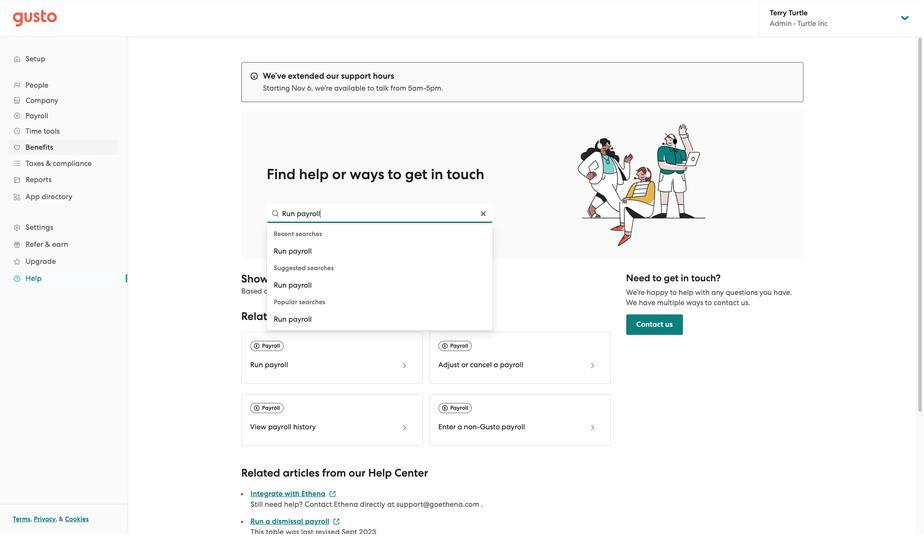 Task type: locate. For each thing, give the bounding box(es) containing it.
opens in a new tab image inside run a dismissal payroll link
[[333, 519, 340, 525]]

payroll inside recent searches group
[[288, 247, 312, 255]]

1 horizontal spatial with
[[695, 288, 710, 297]]

1 horizontal spatial get
[[664, 273, 679, 284]]

0 horizontal spatial ways
[[350, 166, 384, 183]]

turtle
[[789, 9, 808, 17], [797, 19, 816, 28]]

& for earn
[[45, 240, 50, 249]]

0 horizontal spatial ethena
[[301, 490, 326, 499]]

0 vertical spatial in
[[431, 166, 443, 183]]

run inside recent searches group
[[274, 247, 287, 255]]

benefits link
[[9, 140, 119, 155]]

0 vertical spatial contact
[[636, 320, 663, 329]]

0 horizontal spatial or
[[332, 166, 346, 183]]

1 vertical spatial searches
[[307, 264, 334, 272]]

turtle right •
[[797, 19, 816, 28]]

touch
[[447, 166, 484, 183]]

contact
[[636, 320, 663, 329], [305, 500, 332, 509]]

help inside list
[[26, 274, 42, 283]]

contact right help?
[[305, 500, 332, 509]]

to up the 'multiple'
[[670, 288, 677, 297]]

searches down search,
[[299, 298, 325, 306]]

related up integrate at the bottom of the page
[[241, 467, 280, 480]]

0 vertical spatial our
[[326, 71, 339, 81]]

opens in a new tab image down still need help?   contact ethena directly at  support@goethena.com .
[[333, 519, 340, 525]]

upgrade link
[[9, 254, 119, 269]]

showing results for " based on your search, we think this might be what you are looking for.
[[241, 273, 475, 296]]

1 horizontal spatial you
[[760, 288, 772, 297]]

company button
[[9, 93, 119, 108]]

0 vertical spatial list
[[0, 77, 127, 287]]

contact us
[[636, 320, 673, 329]]

run a dismissal payroll link
[[251, 517, 340, 526]]

actions
[[283, 310, 319, 323]]

people button
[[9, 77, 119, 93]]

ways up for example: correct a payroll, manage state taxes, etc. field
[[350, 166, 384, 183]]

cookies
[[65, 516, 89, 523]]

payroll
[[26, 112, 48, 120], [262, 343, 280, 349], [450, 343, 468, 349], [262, 405, 280, 411], [450, 405, 468, 411]]

we've
[[263, 71, 286, 81]]

-
[[423, 84, 426, 92]]

tools
[[44, 127, 60, 135]]

us.
[[741, 299, 750, 307]]

1 vertical spatial get
[[664, 273, 679, 284]]

cancel
[[470, 361, 492, 369]]

1 vertical spatial in
[[681, 273, 689, 284]]

related down on
[[241, 310, 280, 323]]

any
[[711, 288, 724, 297]]

adjust
[[438, 361, 460, 369]]

1 vertical spatial or
[[461, 361, 468, 369]]

1 vertical spatial list
[[241, 489, 611, 534]]

1 horizontal spatial .
[[481, 500, 483, 509]]

0 horizontal spatial from
[[322, 467, 346, 480]]

1 vertical spatial .
[[481, 500, 483, 509]]

help link
[[9, 271, 119, 286]]

run payroll button
[[267, 242, 493, 261], [267, 276, 493, 295], [267, 310, 493, 329]]

payroll down related actions
[[262, 343, 280, 349]]

searches
[[296, 230, 322, 238], [307, 264, 334, 272], [299, 298, 325, 306]]

0 horizontal spatial in
[[431, 166, 443, 183]]

help inside need to get in touch? we're happy to help with any questions you have. we have multiple ways to contact us.
[[679, 288, 693, 297]]

run payroll inside "suggested searches" group
[[274, 281, 312, 290]]

in left touch?
[[681, 273, 689, 284]]

extended
[[288, 71, 324, 81]]

1 vertical spatial from
[[322, 467, 346, 480]]

1 vertical spatial opens in a new tab image
[[333, 519, 340, 525]]

our up still need help?   contact ethena directly at  support@goethena.com .
[[349, 467, 366, 480]]

& right 'taxes'
[[46, 159, 51, 168]]

our inside alert
[[326, 71, 339, 81]]

list
[[0, 77, 127, 287], [241, 489, 611, 534]]

terry turtle admin • turtle inc
[[770, 9, 828, 28]]

0 vertical spatial run payroll button
[[267, 242, 493, 261]]

suggested searches group
[[267, 261, 493, 295]]

for.
[[465, 287, 475, 296]]

searches for popular searches
[[299, 298, 325, 306]]

For example: correct a payroll, manage state taxes, etc. field
[[267, 204, 492, 223]]

a
[[494, 361, 498, 369], [458, 423, 462, 431], [266, 517, 270, 526]]

1 related from the top
[[241, 310, 280, 323]]

available
[[334, 84, 366, 92]]

0 vertical spatial a
[[494, 361, 498, 369]]

refer & earn
[[26, 240, 68, 249]]

payroll up view payroll history
[[262, 405, 280, 411]]

2 run payroll button from the top
[[267, 276, 493, 295]]

1 horizontal spatial ethena
[[334, 500, 358, 509]]

history
[[293, 423, 316, 431]]

1 horizontal spatial a
[[458, 423, 462, 431]]

on
[[264, 287, 273, 296]]

this
[[347, 287, 358, 296]]

2 vertical spatial &
[[59, 516, 63, 523]]

1 vertical spatial with
[[285, 490, 300, 499]]

0 horizontal spatial you
[[411, 287, 423, 296]]

opens in a new tab image
[[329, 491, 336, 498], [333, 519, 340, 525]]

1 vertical spatial ethena
[[334, 500, 358, 509]]

opens in a new tab image inside integrate with ethena link
[[329, 491, 336, 498]]

related for related articles from our help center
[[241, 467, 280, 480]]

with
[[695, 288, 710, 297], [285, 490, 300, 499]]

in left the "touch" at top
[[431, 166, 443, 183]]

0 vertical spatial ethena
[[301, 490, 326, 499]]

2 vertical spatial a
[[266, 517, 270, 526]]

0 vertical spatial &
[[46, 159, 51, 168]]

3 run payroll button from the top
[[267, 310, 493, 329]]

payroll
[[288, 247, 312, 255], [288, 281, 312, 290], [288, 315, 312, 324], [265, 361, 288, 369], [500, 361, 523, 369], [268, 423, 291, 431], [502, 423, 525, 431], [305, 517, 329, 526]]

turtle up •
[[789, 9, 808, 17]]

contact inside list
[[305, 500, 332, 509]]

from right talk
[[390, 84, 406, 92]]

payroll inside popular searches group
[[288, 315, 312, 324]]

1 vertical spatial help
[[679, 288, 693, 297]]

0 horizontal spatial a
[[266, 517, 270, 526]]

1 horizontal spatial from
[[390, 84, 406, 92]]

starting
[[263, 84, 290, 92]]

0 horizontal spatial list
[[0, 77, 127, 287]]

help
[[26, 274, 42, 283], [368, 467, 392, 480]]

need
[[265, 500, 282, 509]]

1 horizontal spatial ,
[[55, 516, 57, 523]]

privacy
[[34, 516, 55, 523]]

1 run payroll button from the top
[[267, 242, 493, 261]]

& for compliance
[[46, 159, 51, 168]]

1 vertical spatial a
[[458, 423, 462, 431]]

run
[[274, 247, 287, 255], [274, 281, 287, 290], [274, 315, 287, 324], [250, 361, 263, 369], [251, 517, 264, 526]]

be
[[382, 287, 390, 296]]

starting nov 6, we're available to talk from 5am - 5pm .
[[263, 84, 443, 92]]

0 vertical spatial turtle
[[789, 9, 808, 17]]

a right 'cancel'
[[494, 361, 498, 369]]

a inside list
[[266, 517, 270, 526]]

taxes
[[26, 159, 44, 168]]

searches inside group
[[307, 264, 334, 272]]

run payroll button for recent searches
[[267, 242, 493, 261]]

1 vertical spatial turtle
[[797, 19, 816, 28]]

0 horizontal spatial with
[[285, 490, 300, 499]]

payroll up adjust
[[450, 343, 468, 349]]

ethena up help?
[[301, 490, 326, 499]]

need to get in touch? we're happy to help with any questions you have. we have multiple ways to contact us.
[[626, 273, 792, 307]]

help down upgrade
[[26, 274, 42, 283]]

time
[[26, 127, 42, 135]]

0 vertical spatial help
[[299, 166, 329, 183]]

a for payroll
[[266, 517, 270, 526]]

in
[[431, 166, 443, 183], [681, 273, 689, 284]]

& left cookies button on the left
[[59, 516, 63, 523]]

contact inside 'contact us' button
[[636, 320, 663, 329]]

, left privacy link
[[31, 516, 32, 523]]

a down need
[[266, 517, 270, 526]]

1 horizontal spatial contact
[[636, 320, 663, 329]]

help right find
[[299, 166, 329, 183]]

to left talk
[[367, 84, 374, 92]]

app
[[26, 192, 40, 201]]

payroll for enter a non-gusto payroll
[[450, 405, 468, 411]]

you left are
[[411, 287, 423, 296]]

1 vertical spatial run payroll button
[[267, 276, 493, 295]]

from right articles
[[322, 467, 346, 480]]

1 horizontal spatial help
[[368, 467, 392, 480]]

1 horizontal spatial or
[[461, 361, 468, 369]]

app directory
[[26, 192, 72, 201]]

recent
[[274, 230, 294, 238]]

,
[[31, 516, 32, 523], [55, 516, 57, 523]]

searches for recent searches
[[296, 230, 322, 238]]

our
[[326, 71, 339, 81], [349, 467, 366, 480]]

0 vertical spatial with
[[695, 288, 710, 297]]

0 horizontal spatial .
[[441, 84, 443, 92]]

0 vertical spatial get
[[405, 166, 427, 183]]

0 horizontal spatial help
[[26, 274, 42, 283]]

have
[[639, 299, 655, 307]]

settings link
[[9, 220, 119, 235]]

ways
[[350, 166, 384, 183], [686, 299, 703, 307]]

& inside dropdown button
[[46, 159, 51, 168]]

1 horizontal spatial help
[[679, 288, 693, 297]]

integrate with ethena
[[251, 490, 326, 499]]

contact left us
[[636, 320, 663, 329]]

0 vertical spatial searches
[[296, 230, 322, 238]]

searches up for
[[307, 264, 334, 272]]

2 vertical spatial searches
[[299, 298, 325, 306]]

settings
[[26, 223, 53, 232]]

& left "earn"
[[45, 240, 50, 249]]

gusto navigation element
[[0, 37, 127, 301]]

popular searches group
[[267, 295, 493, 329]]

run payroll button for suggested searches
[[267, 276, 493, 295]]

our up we're at the left top
[[326, 71, 339, 81]]

enter a non-gusto payroll
[[438, 423, 525, 431]]

to down any
[[705, 299, 712, 307]]

searches right 'recent' on the left of the page
[[296, 230, 322, 238]]

1 vertical spatial ways
[[686, 299, 703, 307]]

opens in a new tab image for run a dismissal payroll
[[333, 519, 340, 525]]

help left center
[[368, 467, 392, 480]]

with down touch?
[[695, 288, 710, 297]]

questions
[[726, 288, 758, 297]]

"
[[340, 273, 344, 286]]

a left non-
[[458, 423, 462, 431]]

gusto
[[480, 423, 500, 431]]

terms , privacy , & cookies
[[13, 516, 89, 523]]

payroll up the time on the top of the page
[[26, 112, 48, 120]]

search,
[[291, 287, 315, 296]]

run inside popular searches group
[[274, 315, 287, 324]]

1 horizontal spatial our
[[349, 467, 366, 480]]

ethena
[[301, 490, 326, 499], [334, 500, 358, 509]]

help
[[299, 166, 329, 183], [679, 288, 693, 297]]

with up help?
[[285, 490, 300, 499]]

opens in a new tab image down related articles from our help center
[[329, 491, 336, 498]]

0 horizontal spatial ,
[[31, 516, 32, 523]]

1 vertical spatial &
[[45, 240, 50, 249]]

0 horizontal spatial contact
[[305, 500, 332, 509]]

0 vertical spatial related
[[241, 310, 280, 323]]

help up the 'multiple'
[[679, 288, 693, 297]]

payroll for adjust or cancel a payroll
[[450, 343, 468, 349]]

1 vertical spatial contact
[[305, 500, 332, 509]]

run inside "suggested searches" group
[[274, 281, 287, 290]]

1 horizontal spatial in
[[681, 273, 689, 284]]

you left have.
[[760, 288, 772, 297]]

1 vertical spatial related
[[241, 467, 280, 480]]

1 horizontal spatial ways
[[686, 299, 703, 307]]

hours
[[373, 71, 394, 81]]

payroll up enter
[[450, 405, 468, 411]]

run payroll inside popular searches group
[[274, 315, 312, 324]]

company
[[26, 96, 58, 105]]

2 related from the top
[[241, 467, 280, 480]]

people
[[26, 81, 48, 89]]

earn
[[52, 240, 68, 249]]

2 vertical spatial run payroll button
[[267, 310, 493, 329]]

, left cookies
[[55, 516, 57, 523]]

time tools button
[[9, 123, 119, 139]]

ways right the 'multiple'
[[686, 299, 703, 307]]

0 vertical spatial .
[[441, 84, 443, 92]]

reports link
[[9, 172, 119, 187]]

related for related actions
[[241, 310, 280, 323]]

5pm
[[426, 84, 441, 92]]

1 horizontal spatial list
[[241, 489, 611, 534]]

run payroll inside recent searches group
[[274, 247, 312, 255]]

payroll inside dropdown button
[[26, 112, 48, 120]]

0 vertical spatial from
[[390, 84, 406, 92]]

0 vertical spatial opens in a new tab image
[[329, 491, 336, 498]]

0 horizontal spatial our
[[326, 71, 339, 81]]

0 vertical spatial help
[[26, 274, 42, 283]]

contact us button
[[626, 315, 683, 335]]

you inside showing results for " based on your search, we think this might be what you are looking for.
[[411, 287, 423, 296]]

ethena left the directly
[[334, 500, 358, 509]]



Task type: describe. For each thing, give the bounding box(es) containing it.
list containing people
[[0, 77, 127, 287]]

view
[[250, 423, 266, 431]]

a for gusto
[[458, 423, 462, 431]]

2 , from the left
[[55, 516, 57, 523]]

privacy link
[[34, 516, 55, 523]]

terms
[[13, 516, 31, 523]]

think
[[328, 287, 345, 296]]

we
[[626, 299, 637, 307]]

your
[[274, 287, 289, 296]]

benefits
[[26, 143, 53, 152]]

from inside "we've extended our support hours" alert
[[390, 84, 406, 92]]

might
[[360, 287, 380, 296]]

to inside "we've extended our support hours" alert
[[367, 84, 374, 92]]

us
[[665, 320, 673, 329]]

we
[[317, 287, 326, 296]]

integrate with ethena link
[[251, 490, 336, 499]]

run payroll for recent
[[274, 247, 312, 255]]

search-bar options list box
[[267, 225, 493, 330]]

1 vertical spatial help
[[368, 467, 392, 480]]

opens in a new tab image for integrate with ethena
[[329, 491, 336, 498]]

run payroll for suggested
[[274, 281, 312, 290]]

. inside list
[[481, 500, 483, 509]]

recent searches group
[[267, 227, 493, 261]]

have.
[[774, 288, 792, 297]]

to up for example: correct a payroll, manage state taxes, etc. field
[[388, 166, 402, 183]]

results
[[287, 273, 320, 286]]

in inside need to get in touch? we're happy to help with any questions you have. we have multiple ways to contact us.
[[681, 273, 689, 284]]

run for suggested searches
[[274, 281, 287, 290]]

for
[[323, 273, 337, 286]]

to up the happy on the right bottom
[[653, 273, 662, 284]]

0 horizontal spatial get
[[405, 166, 427, 183]]

with inside need to get in touch? we're happy to help with any questions you have. we have multiple ways to contact us.
[[695, 288, 710, 297]]

what
[[392, 287, 409, 296]]

setup
[[26, 54, 45, 63]]

get inside need to get in touch? we're happy to help with any questions you have. we have multiple ways to contact us.
[[664, 273, 679, 284]]

related articles from our help center
[[241, 467, 428, 480]]

suggested searches
[[274, 264, 334, 272]]

showing
[[241, 273, 285, 286]]

list containing integrate with ethena
[[241, 489, 611, 534]]

. inside "we've extended our support hours" alert
[[441, 84, 443, 92]]

run payroll button for popular searches
[[267, 310, 493, 329]]

looking
[[438, 287, 463, 296]]

view payroll history
[[250, 423, 316, 431]]

we're
[[315, 84, 333, 92]]

suggested
[[274, 264, 306, 272]]

setup link
[[9, 51, 119, 66]]

5am
[[408, 84, 423, 92]]

payroll inside "suggested searches" group
[[288, 281, 312, 290]]

run inside list
[[251, 517, 264, 526]]

ways inside need to get in touch? we're happy to help with any questions you have. we have multiple ways to contact us.
[[686, 299, 703, 307]]

taxes & compliance
[[26, 159, 92, 168]]

reports
[[26, 175, 52, 184]]

run for recent searches
[[274, 247, 287, 255]]

upgrade
[[26, 257, 56, 266]]

•
[[794, 19, 796, 28]]

recent searches
[[274, 230, 322, 238]]

inc
[[818, 19, 828, 28]]

popular searches
[[274, 298, 325, 306]]

based
[[241, 287, 262, 296]]

searches for suggested searches
[[307, 264, 334, 272]]

integrate
[[251, 490, 283, 499]]

nov
[[292, 84, 305, 92]]

still need help?   contact ethena directly at  support@goethena.com .
[[251, 500, 489, 509]]

still
[[251, 500, 263, 509]]

2 horizontal spatial a
[[494, 361, 498, 369]]

popular
[[274, 298, 297, 306]]

admin
[[770, 19, 792, 28]]

run for popular searches
[[274, 315, 287, 324]]

contact
[[714, 299, 739, 307]]

find help or ways to get in touch
[[267, 166, 484, 183]]

dismissal
[[272, 517, 303, 526]]

payroll for view payroll history
[[262, 405, 280, 411]]

compliance
[[53, 159, 92, 168]]

1 , from the left
[[31, 516, 32, 523]]

1 vertical spatial our
[[349, 467, 366, 480]]

0 horizontal spatial help
[[299, 166, 329, 183]]

happy
[[647, 288, 668, 297]]

you inside need to get in touch? we're happy to help with any questions you have. we have multiple ways to contact us.
[[760, 288, 772, 297]]

with inside list
[[285, 490, 300, 499]]

at
[[387, 500, 395, 509]]

cookies button
[[65, 514, 89, 525]]

app directory link
[[9, 189, 119, 204]]

home image
[[13, 10, 57, 27]]

0 vertical spatial ways
[[350, 166, 384, 183]]

we're
[[626, 288, 645, 297]]

adjust or cancel a payroll
[[438, 361, 523, 369]]

talk
[[376, 84, 389, 92]]

support
[[341, 71, 371, 81]]

need
[[626, 273, 650, 284]]

0 vertical spatial or
[[332, 166, 346, 183]]

non-
[[464, 423, 480, 431]]

directory
[[42, 192, 72, 201]]

directly
[[360, 500, 385, 509]]

run payroll for popular
[[274, 315, 312, 324]]

multiple
[[657, 299, 685, 307]]

payroll for run payroll
[[262, 343, 280, 349]]

we've extended our support hours alert
[[241, 62, 803, 102]]

time tools
[[26, 127, 60, 135]]

refer & earn link
[[9, 237, 119, 252]]

we've extended our support hours
[[263, 71, 394, 81]]

articles
[[283, 467, 319, 480]]

6,
[[307, 84, 313, 92]]

help?
[[284, 500, 303, 509]]

related actions
[[241, 310, 319, 323]]

run a dismissal payroll
[[251, 517, 329, 526]]



Task type: vqa. For each thing, say whether or not it's contained in the screenshot.
. inside the "we've extended our support hours" alert
yes



